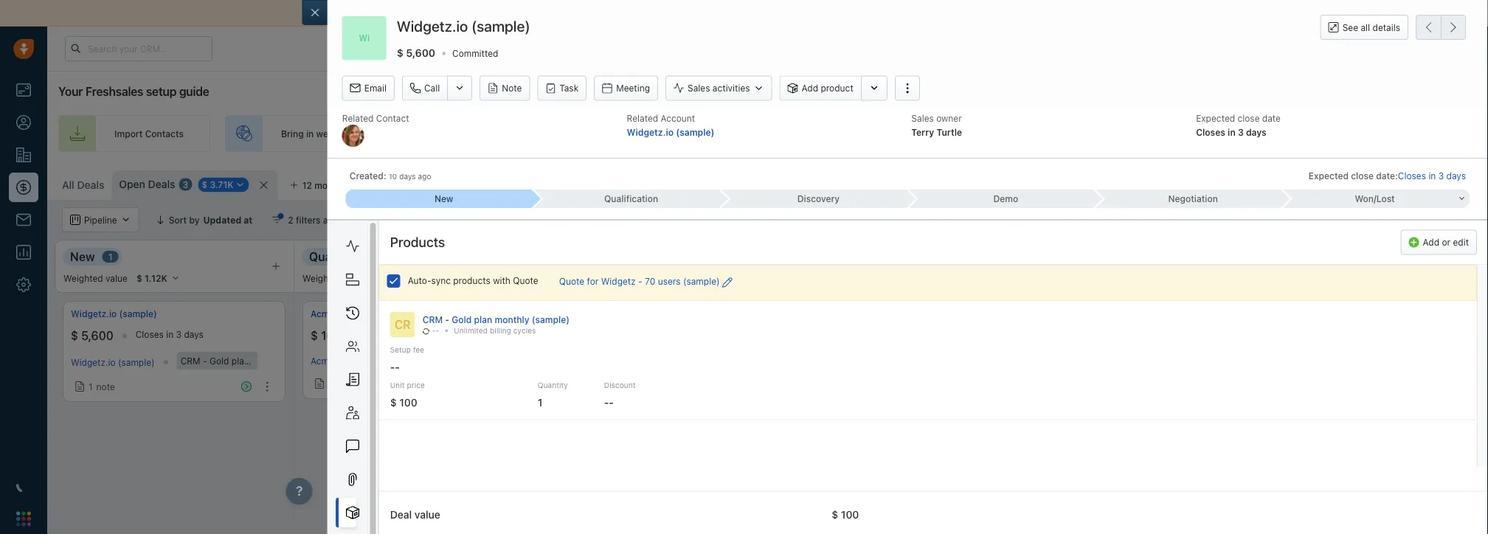 Task type: describe. For each thing, give the bounding box(es) containing it.
add for add or edit button
[[1424, 237, 1440, 248]]

nov
[[404, 330, 421, 340]]

deal inside widgetz.io (sample) dialog
[[390, 509, 412, 521]]

see all details
[[1343, 22, 1401, 32]]

demo inside 'link'
[[994, 194, 1019, 204]]

related for related account widgetz.io (sample)
[[627, 113, 659, 123]]

closes in nov
[[364, 330, 421, 340]]

unlimited
[[454, 327, 488, 335]]

sales
[[873, 128, 895, 139]]

closes in 3 days link
[[1399, 170, 1467, 182]]

cr
[[395, 318, 411, 332]]

date
[[1263, 113, 1281, 123]]

$ inside unit price $ 100
[[390, 397, 397, 409]]

quote for widgetz - 70 users (sample) link
[[559, 275, 733, 290]]

value
[[415, 509, 441, 521]]

add deal button
[[1416, 171, 1482, 196]]

settings button
[[1230, 171, 1294, 196]]

container_wx8msf4aqz5i3rn1 image inside all deal owners button
[[374, 215, 384, 225]]

closes in 3 days
[[136, 330, 204, 340]]

unit price $ 100
[[390, 381, 425, 409]]

wi
[[359, 33, 370, 43]]

0 horizontal spatial quote
[[513, 276, 539, 286]]

auto-
[[408, 276, 432, 286]]

new link
[[346, 190, 533, 208]]

note
[[502, 83, 522, 93]]

edit
[[1454, 237, 1470, 248]]

open
[[119, 178, 145, 190]]

Search your CRM... text field
[[65, 36, 213, 61]]

products
[[390, 234, 445, 250]]

create
[[842, 128, 871, 139]]

sequence
[[898, 128, 939, 139]]

1 vertical spatial negotiation
[[1004, 250, 1069, 264]]

contacts
[[145, 128, 184, 139]]

unlimited billing cycles
[[454, 327, 536, 335]]

close for date
[[1238, 113, 1260, 123]]

for
[[587, 276, 599, 287]]

crm - gold plan monthly (sample) link
[[423, 314, 570, 325]]

in for closes in 3 days
[[166, 330, 174, 340]]

negotiation link
[[1096, 190, 1283, 208]]

open deals 3
[[119, 178, 188, 190]]

to
[[691, 128, 700, 139]]

1 vertical spatial widgetz.io (sample)
[[71, 309, 157, 319]]

(sample) inside related account widgetz.io (sample)
[[676, 127, 715, 137]]

deal for all deal owners button
[[403, 215, 423, 225]]

10
[[389, 172, 397, 181]]

product
[[821, 83, 854, 93]]

1 vertical spatial 5,600
[[81, 329, 113, 343]]

crm inside widgetz.io (sample) dialog
[[423, 314, 443, 325]]

import deals group
[[1301, 171, 1408, 196]]

sales activities
[[688, 83, 750, 93]]

all deal owners
[[390, 215, 456, 225]]

2 acme from the top
[[311, 356, 334, 366]]

route leads to your team link
[[582, 115, 771, 152]]

add or edit
[[1424, 237, 1470, 248]]

filters
[[296, 215, 321, 225]]

2
[[288, 215, 294, 225]]

call
[[424, 83, 440, 93]]

quotas
[[1291, 215, 1322, 225]]

2 leads from the left
[[666, 128, 689, 139]]

in for closes in nov
[[394, 330, 402, 340]]

$ 100 inside widgetz.io (sample) dialog
[[832, 509, 860, 521]]

cycles
[[514, 327, 536, 335]]

⌘
[[360, 180, 368, 190]]

2 filters applied button
[[262, 207, 364, 233]]

import contacts
[[114, 128, 184, 139]]

setup
[[390, 346, 411, 354]]

email
[[364, 83, 387, 93]]

details
[[1373, 22, 1401, 32]]

activities
[[713, 83, 750, 93]]

unit
[[390, 381, 405, 390]]

expected close date: closes in 3 days
[[1309, 171, 1467, 181]]

all deal owners button
[[364, 207, 465, 233]]

connect your mailbox link
[[369, 7, 478, 19]]

your freshsales setup guide
[[58, 85, 209, 99]]

import deals
[[1321, 178, 1376, 188]]

owner
[[937, 113, 962, 123]]

committed
[[453, 48, 499, 59]]

2 horizontal spatial 100
[[841, 509, 860, 521]]

terry
[[912, 127, 935, 137]]

2 vertical spatial widgetz.io (sample)
[[71, 357, 155, 368]]

ago
[[418, 172, 431, 181]]

new inside widgetz.io (sample) dialog
[[435, 194, 454, 204]]

1 vertical spatial qualification
[[309, 250, 380, 264]]

2 acme inc (sample) from the top
[[311, 356, 388, 366]]

team
[[723, 128, 745, 139]]

deal value
[[390, 509, 441, 521]]

widgetz.io (sample) inside dialog
[[397, 17, 531, 35]]

negotiation inside widgetz.io (sample) dialog
[[1169, 194, 1219, 204]]

1 vertical spatial gold
[[210, 356, 229, 366]]

add deal for add deal link
[[1244, 128, 1282, 139]]

0 for demo
[[822, 252, 828, 262]]

bring
[[281, 128, 304, 139]]

quotas and forecasting link
[[1277, 207, 1408, 233]]

turtle
[[937, 127, 963, 137]]

sales owner terry turtle
[[912, 113, 963, 137]]

discount
[[604, 381, 636, 390]]

12
[[302, 180, 312, 190]]

expected for expected close date
[[1197, 113, 1236, 123]]

account
[[661, 113, 696, 123]]

0 horizontal spatial 100
[[321, 329, 342, 343]]

deal for add deal button
[[1455, 178, 1474, 188]]

2 horizontal spatial container_wx8msf4aqz5i3rn1 image
[[314, 379, 325, 389]]

route
[[638, 128, 663, 139]]

Search field
[[1409, 207, 1483, 233]]

0 vertical spatial widgetz.io (sample) link
[[627, 127, 715, 137]]

lost
[[1377, 194, 1396, 204]]

open deals link
[[119, 177, 175, 192]]

1 acme from the top
[[311, 309, 335, 319]]

all for all deals
[[62, 179, 74, 191]]

guide
[[179, 85, 209, 99]]

monthly inside widgetz.io (sample) dialog
[[495, 314, 530, 325]]

in inside expected close date closes in 3 days
[[1228, 127, 1236, 137]]

/
[[1375, 194, 1377, 204]]

auto-sync products with quote
[[408, 276, 539, 286]]

products
[[453, 276, 491, 286]]

mailbox
[[437, 7, 475, 19]]

applied
[[323, 215, 355, 225]]

⌘ o
[[360, 180, 378, 190]]

deals for import
[[1352, 178, 1376, 188]]



Task type: locate. For each thing, give the bounding box(es) containing it.
users
[[658, 276, 681, 287]]

add deal up search field
[[1436, 178, 1474, 188]]

1 horizontal spatial 0
[[822, 252, 828, 262]]

2 vertical spatial widgetz.io (sample) link
[[71, 357, 155, 368]]

qualification down applied
[[309, 250, 380, 264]]

expected for expected close date:
[[1309, 171, 1349, 181]]

sales up terry
[[912, 113, 934, 123]]

forecasting
[[1343, 215, 1393, 225]]

1 horizontal spatial sales
[[912, 113, 934, 123]]

1 vertical spatial new
[[70, 250, 95, 264]]

in inside bring in website leads link
[[306, 128, 314, 139]]

acme inc (sample) link up closes in nov
[[311, 308, 390, 320]]

add up search field
[[1436, 178, 1453, 188]]

2 0 from the left
[[822, 252, 828, 262]]

5,600 up call "button"
[[406, 47, 436, 59]]

container_wx8msf4aqz5i3rn1 image inside the quotas and forecasting link
[[1277, 215, 1288, 225]]

1 vertical spatial $ 5,600
[[71, 329, 113, 343]]

import for import contacts
[[114, 128, 143, 139]]

add for add deal button
[[1436, 178, 1453, 188]]

0 vertical spatial new
[[435, 194, 454, 204]]

1 horizontal spatial expected
[[1309, 171, 1349, 181]]

container_wx8msf4aqz5i3rn1 image
[[1237, 178, 1247, 188], [374, 215, 384, 225], [1277, 215, 1288, 225]]

3
[[1239, 127, 1244, 137], [1439, 171, 1445, 181], [183, 179, 188, 190], [176, 330, 182, 340]]

email image
[[1343, 43, 1353, 55]]

0 horizontal spatial $ 100
[[311, 329, 342, 343]]

0 vertical spatial monthly
[[495, 314, 530, 325]]

1 acme inc (sample) from the top
[[311, 309, 390, 319]]

your left mailbox
[[413, 7, 435, 19]]

5,600 inside widgetz.io (sample) dialog
[[406, 47, 436, 59]]

add deal down the date
[[1244, 128, 1282, 139]]

1 vertical spatial inc
[[337, 356, 349, 366]]

1 horizontal spatial discovery
[[798, 194, 840, 204]]

deal up products
[[403, 215, 423, 225]]

0 horizontal spatial discovery
[[548, 250, 603, 264]]

widgetz.io
[[397, 17, 468, 35], [627, 127, 674, 137], [71, 309, 117, 319], [71, 357, 116, 368]]

deal down the date
[[1263, 128, 1282, 139]]

0 horizontal spatial 5,600
[[81, 329, 113, 343]]

import contacts link
[[58, 115, 210, 152]]

owners
[[425, 215, 456, 225]]

0 vertical spatial 100
[[321, 329, 342, 343]]

1 vertical spatial close
[[1352, 171, 1375, 181]]

add left product
[[802, 83, 819, 93]]

expected
[[1197, 113, 1236, 123], [1309, 171, 1349, 181]]

container_wx8msf4aqz5i3rn1 image left the settings
[[1237, 178, 1247, 188]]

sales
[[688, 83, 710, 93], [912, 113, 934, 123]]

0 horizontal spatial import
[[114, 128, 143, 139]]

import up the and
[[1321, 178, 1350, 188]]

2 horizontal spatial container_wx8msf4aqz5i3rn1 image
[[1277, 215, 1288, 225]]

acme inc (sample) link
[[311, 308, 390, 320], [311, 356, 388, 366]]

0 vertical spatial $ 5,600
[[397, 47, 436, 59]]

deals up the won
[[1352, 178, 1376, 188]]

0 vertical spatial crm
[[423, 314, 443, 325]]

1 horizontal spatial 1 note
[[328, 379, 355, 389]]

1 inside quantity 1
[[538, 397, 543, 409]]

deals for all
[[77, 179, 104, 191]]

-
[[639, 276, 643, 287], [445, 314, 450, 325], [432, 327, 436, 335], [436, 327, 439, 335], [203, 356, 207, 366], [390, 361, 395, 373], [395, 361, 400, 373], [604, 397, 609, 409], [609, 397, 614, 409]]

1 note for leftmost container_wx8msf4aqz5i3rn1 icon
[[89, 382, 115, 392]]

acme inc (sample) down closes in nov
[[311, 356, 388, 366]]

related contact
[[342, 113, 409, 123]]

deal up search field
[[1455, 178, 1474, 188]]

1 inc from the top
[[337, 309, 350, 319]]

(sample)
[[472, 17, 531, 35], [676, 127, 715, 137], [683, 276, 720, 287], [119, 309, 157, 319], [353, 309, 390, 319], [532, 314, 570, 325], [352, 356, 388, 366], [288, 356, 325, 366], [118, 357, 155, 368]]

1 horizontal spatial quote
[[559, 276, 585, 287]]

12 more... button
[[282, 175, 353, 196]]

close image
[[1467, 10, 1474, 17]]

1 horizontal spatial your
[[702, 128, 721, 139]]

discovery inside widgetz.io (sample) dialog
[[798, 194, 840, 204]]

acme inc (sample) link down closes in nov
[[311, 356, 388, 366]]

0 vertical spatial acme
[[311, 309, 335, 319]]

widgetz.io (sample) up committed
[[397, 17, 531, 35]]

0 vertical spatial add deal
[[1244, 128, 1282, 139]]

closes inside expected close date closes in 3 days
[[1197, 127, 1226, 137]]

0 vertical spatial crm - gold plan monthly (sample)
[[423, 314, 570, 325]]

and
[[1324, 215, 1340, 225]]

related inside related account widgetz.io (sample)
[[627, 113, 659, 123]]

1 vertical spatial discovery
[[548, 250, 603, 264]]

import inside import contacts link
[[114, 128, 143, 139]]

sales for sales activities
[[688, 83, 710, 93]]

1 vertical spatial plan
[[232, 356, 249, 366]]

qualification inside widgetz.io (sample) dialog
[[605, 194, 659, 204]]

0 horizontal spatial add deal
[[1244, 128, 1282, 139]]

add left or
[[1424, 237, 1440, 248]]

meeting button
[[594, 76, 658, 101]]

quantity
[[538, 381, 568, 390]]

container_wx8msf4aqz5i3rn1 image down 'o'
[[374, 215, 384, 225]]

in
[[1228, 127, 1236, 137], [306, 128, 314, 139], [1429, 171, 1437, 181], [166, 330, 174, 340], [394, 330, 402, 340]]

negotiation down "demo" 'link' in the right of the page
[[1004, 250, 1069, 264]]

1 vertical spatial acme inc (sample)
[[311, 356, 388, 366]]

connect your mailbox
[[369, 7, 475, 19]]

related account widgetz.io (sample)
[[627, 113, 715, 137]]

create sales sequence link
[[786, 115, 966, 152]]

1 horizontal spatial monthly
[[495, 314, 530, 325]]

widgetz.io (sample) dialog
[[302, 0, 1489, 534]]

quantity 1
[[538, 381, 568, 409]]

0 horizontal spatial plan
[[232, 356, 249, 366]]

0 horizontal spatial deals
[[77, 179, 104, 191]]

0 horizontal spatial all
[[62, 179, 74, 191]]

0 vertical spatial widgetz.io (sample)
[[397, 17, 531, 35]]

1 horizontal spatial container_wx8msf4aqz5i3rn1 image
[[1237, 178, 1247, 188]]

widgetz.io (sample) link down closes in 3 days
[[71, 357, 155, 368]]

0 vertical spatial import
[[114, 128, 143, 139]]

widgetz
[[601, 276, 636, 287]]

close up the won
[[1352, 171, 1375, 181]]

quote right 'with'
[[513, 276, 539, 286]]

import inside import deals button
[[1321, 178, 1350, 188]]

add deal for add deal button
[[1436, 178, 1474, 188]]

0 horizontal spatial 0
[[616, 252, 622, 262]]

1 horizontal spatial deals
[[148, 178, 175, 190]]

1 vertical spatial monthly
[[252, 356, 285, 366]]

import
[[114, 128, 143, 139], [1321, 178, 1350, 188]]

widgetz.io (sample) up closes in 3 days
[[71, 309, 157, 319]]

0 vertical spatial acme inc (sample) link
[[311, 308, 390, 320]]

0 horizontal spatial close
[[1238, 113, 1260, 123]]

sales inside the sales owner terry turtle
[[912, 113, 934, 123]]

qualification link
[[533, 190, 721, 208]]

settings
[[1251, 178, 1287, 188]]

1 vertical spatial widgetz.io (sample) link
[[71, 308, 157, 320]]

0 horizontal spatial sales
[[688, 83, 710, 93]]

days inside expected close date closes in 3 days
[[1247, 127, 1267, 137]]

gold
[[452, 314, 472, 325], [210, 356, 229, 366]]

0 horizontal spatial demo
[[776, 250, 809, 264]]

1 vertical spatial acme
[[311, 356, 334, 366]]

0 horizontal spatial gold
[[210, 356, 229, 366]]

see all details button
[[1321, 15, 1409, 40]]

1
[[108, 252, 113, 262], [393, 252, 397, 262], [1082, 252, 1087, 262], [328, 379, 333, 389], [89, 382, 93, 392], [538, 397, 543, 409]]

0 horizontal spatial negotiation
[[1004, 250, 1069, 264]]

0 vertical spatial demo
[[994, 194, 1019, 204]]

0 vertical spatial gold
[[452, 314, 472, 325]]

won / lost
[[1356, 194, 1396, 204]]

0 horizontal spatial crm - gold plan monthly (sample)
[[181, 356, 325, 366]]

1 horizontal spatial all
[[390, 215, 401, 225]]

deals inside button
[[1352, 178, 1376, 188]]

100 inside unit price $ 100
[[400, 397, 418, 409]]

close inside expected close date closes in 3 days
[[1238, 113, 1260, 123]]

0 vertical spatial your
[[413, 7, 435, 19]]

0 horizontal spatial your
[[413, 7, 435, 19]]

sales for sales owner terry turtle
[[912, 113, 934, 123]]

0 up widgetz
[[616, 252, 622, 262]]

0 vertical spatial negotiation
[[1169, 194, 1219, 204]]

0 horizontal spatial qualification
[[309, 250, 380, 264]]

note for right container_wx8msf4aqz5i3rn1 icon
[[336, 379, 355, 389]]

all left open at the top left of the page
[[62, 179, 74, 191]]

1 vertical spatial $ 100
[[832, 509, 860, 521]]

container_wx8msf4aqz5i3rn1 image for settings
[[1237, 178, 1247, 188]]

all for all deal owners
[[390, 215, 401, 225]]

0 horizontal spatial related
[[342, 113, 374, 123]]

billing
[[490, 327, 511, 335]]

crm up the --
[[423, 314, 443, 325]]

crm down closes in 3 days
[[181, 356, 200, 366]]

0 horizontal spatial 1 note
[[89, 382, 115, 392]]

1 note
[[328, 379, 355, 389], [89, 382, 115, 392]]

expected inside expected close date closes in 3 days
[[1197, 113, 1236, 123]]

1 vertical spatial import
[[1321, 178, 1350, 188]]

3 inside expected close date closes in 3 days
[[1239, 127, 1244, 137]]

1 vertical spatial your
[[702, 128, 721, 139]]

deal for add deal link
[[1263, 128, 1282, 139]]

sync
[[432, 276, 451, 286]]

or
[[1443, 237, 1451, 248]]

add product button
[[780, 76, 861, 101]]

inc left cr
[[337, 309, 350, 319]]

container_wx8msf4aqz5i3rn1 image left quotas
[[1277, 215, 1288, 225]]

1 vertical spatial all
[[390, 215, 401, 225]]

1 horizontal spatial negotiation
[[1169, 194, 1219, 204]]

1 note for right container_wx8msf4aqz5i3rn1 icon
[[328, 379, 355, 389]]

setup
[[146, 85, 177, 99]]

1 horizontal spatial 5,600
[[406, 47, 436, 59]]

deals for open
[[148, 178, 175, 190]]

deal inside button
[[403, 215, 423, 225]]

1 horizontal spatial leads
[[666, 128, 689, 139]]

0 horizontal spatial expected
[[1197, 113, 1236, 123]]

close left the date
[[1238, 113, 1260, 123]]

1 acme inc (sample) link from the top
[[311, 308, 390, 320]]

your
[[58, 85, 83, 99]]

1 related from the left
[[342, 113, 374, 123]]

related for related contact
[[342, 113, 374, 123]]

discount --
[[604, 381, 636, 409]]

1 horizontal spatial container_wx8msf4aqz5i3rn1 image
[[272, 215, 282, 225]]

$ 5,600 inside widgetz.io (sample) dialog
[[397, 47, 436, 59]]

import for import deals
[[1321, 178, 1350, 188]]

2 related from the left
[[627, 113, 659, 123]]

widgetz.io (sample) link up closes in 3 days
[[71, 308, 157, 320]]

0 horizontal spatial $ 5,600
[[71, 329, 113, 343]]

0 vertical spatial inc
[[337, 309, 350, 319]]

70
[[645, 276, 656, 287]]

1 horizontal spatial $ 5,600
[[397, 47, 436, 59]]

add deal inside button
[[1436, 178, 1474, 188]]

expected close date closes in 3 days
[[1197, 113, 1281, 137]]

sales left activities
[[688, 83, 710, 93]]

note for leftmost container_wx8msf4aqz5i3rn1 icon
[[96, 382, 115, 392]]

acme inc (sample)
[[311, 309, 390, 319], [311, 356, 388, 366]]

gold inside widgetz.io (sample) dialog
[[452, 314, 472, 325]]

0 down discovery link
[[822, 252, 828, 262]]

0 vertical spatial acme inc (sample)
[[311, 309, 390, 319]]

container_wx8msf4aqz5i3rn1 image inside 2 filters applied button
[[272, 215, 282, 225]]

close
[[1238, 113, 1260, 123], [1352, 171, 1375, 181]]

qualification down route
[[605, 194, 659, 204]]

your right 'to'
[[702, 128, 721, 139]]

quotas and forecasting
[[1291, 215, 1393, 225]]

close for date:
[[1352, 171, 1375, 181]]

2 acme inc (sample) link from the top
[[311, 356, 388, 366]]

1 vertical spatial demo
[[776, 250, 809, 264]]

widgetz.io (sample) link
[[627, 127, 715, 137], [71, 308, 157, 320], [71, 357, 155, 368]]

inc left setup fee --
[[337, 356, 349, 366]]

expected up the and
[[1309, 171, 1349, 181]]

widgetz.io (sample) down closes in 3 days
[[71, 357, 155, 368]]

0 horizontal spatial note
[[96, 382, 115, 392]]

0 horizontal spatial new
[[70, 250, 95, 264]]

new up owners
[[435, 194, 454, 204]]

add deal link
[[1188, 115, 1309, 152]]

add inside button
[[1436, 178, 1453, 188]]

2 inc from the top
[[337, 356, 349, 366]]

crm - gold plan monthly (sample)
[[423, 314, 570, 325], [181, 356, 325, 366]]

all inside button
[[390, 215, 401, 225]]

1 horizontal spatial demo
[[994, 194, 1019, 204]]

all deals
[[62, 179, 104, 191]]

leads down related contact
[[352, 128, 375, 139]]

o
[[371, 180, 378, 190]]

0 vertical spatial 5,600
[[406, 47, 436, 59]]

deals right open at the top left of the page
[[148, 178, 175, 190]]

5,600 left closes in 3 days
[[81, 329, 113, 343]]

related up website
[[342, 113, 374, 123]]

see
[[1343, 22, 1359, 32]]

1 leads from the left
[[352, 128, 375, 139]]

crm - gold plan monthly (sample) inside widgetz.io (sample) dialog
[[423, 314, 570, 325]]

all
[[1362, 22, 1371, 32]]

call button
[[402, 76, 448, 101]]

1 horizontal spatial add deal
[[1436, 178, 1474, 188]]

1 vertical spatial acme inc (sample) link
[[311, 356, 388, 366]]

1 vertical spatial expected
[[1309, 171, 1349, 181]]

0 horizontal spatial crm
[[181, 356, 200, 366]]

import left contacts
[[114, 128, 143, 139]]

widgetz.io (sample) link down account
[[627, 127, 715, 137]]

all up products
[[390, 215, 401, 225]]

add up settings popup button
[[1244, 128, 1261, 139]]

1 vertical spatial crm - gold plan monthly (sample)
[[181, 356, 325, 366]]

container_wx8msf4aqz5i3rn1 image inside settings popup button
[[1237, 178, 1247, 188]]

website
[[316, 128, 350, 139]]

acme inc (sample) up closes in nov
[[311, 309, 390, 319]]

widgetz.io inside related account widgetz.io (sample)
[[627, 127, 674, 137]]

100
[[321, 329, 342, 343], [400, 397, 418, 409], [841, 509, 860, 521]]

add for add deal link
[[1244, 128, 1261, 139]]

1 vertical spatial add deal
[[1436, 178, 1474, 188]]

days inside created: 10 days ago
[[399, 172, 416, 181]]

plan inside widgetz.io (sample) dialog
[[474, 314, 493, 325]]

meeting
[[617, 83, 650, 93]]

1 horizontal spatial plan
[[474, 314, 493, 325]]

widgetz.io (sample)
[[397, 17, 531, 35], [71, 309, 157, 319], [71, 357, 155, 368]]

deals left open at the top left of the page
[[77, 179, 104, 191]]

deal inside button
[[1455, 178, 1474, 188]]

0 horizontal spatial leads
[[352, 128, 375, 139]]

add or edit button
[[1402, 230, 1478, 255]]

0 vertical spatial discovery
[[798, 194, 840, 204]]

0 horizontal spatial container_wx8msf4aqz5i3rn1 image
[[75, 382, 85, 392]]

2 filters applied
[[288, 215, 355, 225]]

1 vertical spatial sales
[[912, 113, 934, 123]]

freshworks switcher image
[[16, 512, 31, 527]]

3 inside open deals 3
[[183, 179, 188, 190]]

container_wx8msf4aqz5i3rn1 image
[[272, 215, 282, 225], [314, 379, 325, 389], [75, 382, 85, 392]]

bring in website leads
[[281, 128, 375, 139]]

deal left "value"
[[390, 509, 412, 521]]

container_wx8msf4aqz5i3rn1 image for quotas and forecasting
[[1277, 215, 1288, 225]]

leads
[[352, 128, 375, 139], [666, 128, 689, 139]]

0 vertical spatial $ 100
[[311, 329, 342, 343]]

1 horizontal spatial gold
[[452, 314, 472, 325]]

leads down account
[[666, 128, 689, 139]]

quote left for
[[559, 276, 585, 287]]

qualification
[[605, 194, 659, 204], [309, 250, 380, 264]]

1 vertical spatial 100
[[400, 397, 418, 409]]

create sales sequence
[[842, 128, 939, 139]]

0 vertical spatial all
[[62, 179, 74, 191]]

add deal
[[1244, 128, 1282, 139], [1436, 178, 1474, 188]]

fee
[[413, 346, 425, 354]]

in for bring in website leads
[[306, 128, 314, 139]]

5,600
[[406, 47, 436, 59], [81, 329, 113, 343]]

0 vertical spatial close
[[1238, 113, 1260, 123]]

--
[[432, 327, 439, 335]]

new down 'all deals' at the left top of the page
[[70, 250, 95, 264]]

related up route
[[627, 113, 659, 123]]

add product
[[802, 83, 854, 93]]

task button
[[538, 76, 587, 101]]

negotiation left settings popup button
[[1169, 194, 1219, 204]]

expected left the date
[[1197, 113, 1236, 123]]

note
[[336, 379, 355, 389], [96, 382, 115, 392]]

1 horizontal spatial crm - gold plan monthly (sample)
[[423, 314, 570, 325]]

12 more...
[[302, 180, 345, 190]]

0 vertical spatial expected
[[1197, 113, 1236, 123]]

0 for discovery
[[616, 252, 622, 262]]

1 vertical spatial crm
[[181, 356, 200, 366]]

import deals button
[[1301, 171, 1383, 196]]

1 0 from the left
[[616, 252, 622, 262]]



Task type: vqa. For each thing, say whether or not it's contained in the screenshot.
'Basic'
no



